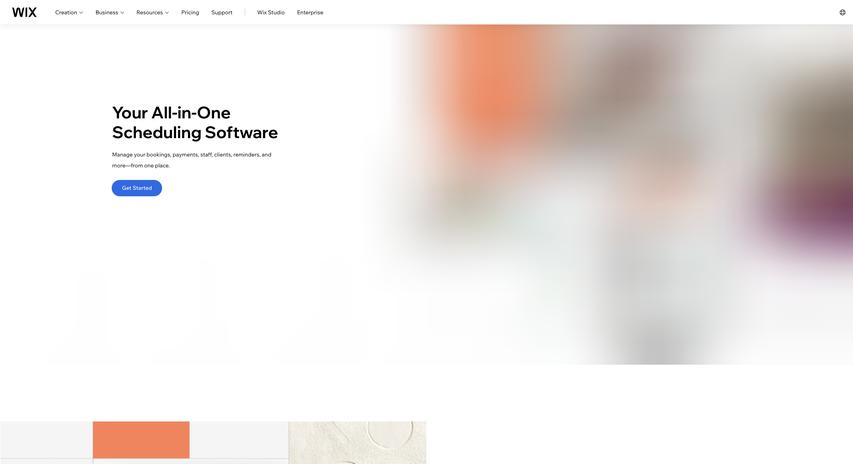 Task type: locate. For each thing, give the bounding box(es) containing it.
enterprise
[[297, 9, 324, 16]]

all-
[[151, 102, 178, 123]]

support
[[212, 9, 233, 16]]

started
[[133, 185, 152, 192]]

your
[[112, 102, 148, 123]]

support link
[[212, 8, 233, 16]]

background image image
[[0, 422, 427, 465]]

and
[[262, 151, 272, 158]]

clients,
[[214, 151, 232, 158]]

manage
[[112, 151, 133, 158]]

payments,
[[173, 151, 199, 158]]

place.
[[155, 162, 170, 169]]

one
[[197, 102, 231, 123]]

wix studio
[[257, 9, 285, 16]]

resources button
[[137, 8, 169, 16]]

software
[[205, 122, 278, 142]]

staff,
[[201, 151, 213, 158]]

wix studio link
[[257, 8, 285, 16]]

image of a list of classes on a wix bookings website on desktop and mobile. image
[[101, 447, 305, 465]]

pricing
[[181, 9, 199, 16]]

reminders,
[[234, 151, 261, 158]]

bookings,
[[147, 151, 172, 158]]

get started
[[122, 185, 152, 192]]



Task type: vqa. For each thing, say whether or not it's contained in the screenshot.
One at the left top
yes



Task type: describe. For each thing, give the bounding box(es) containing it.
manage your bookings, payments, staff, clients, reminders, and more—from one place.
[[112, 151, 272, 169]]

business button
[[96, 8, 124, 16]]

scheduling
[[112, 122, 202, 142]]

in-
[[178, 102, 197, 123]]

get
[[122, 185, 132, 192]]

pricing link
[[181, 8, 199, 16]]

your all-in-one scheduling software
[[112, 102, 278, 142]]

more—from
[[112, 162, 143, 169]]

image of a bookings website create with wix. image
[[0, 11, 854, 365]]

resources
[[137, 9, 163, 16]]

business
[[96, 9, 118, 16]]

get started link
[[112, 180, 162, 197]]

your
[[134, 151, 145, 158]]

creation button
[[55, 8, 83, 16]]

wix
[[257, 9, 267, 16]]

studio
[[268, 9, 285, 16]]

creation
[[55, 9, 77, 16]]

one
[[144, 162, 154, 169]]

enterprise link
[[297, 8, 324, 16]]

language selector, english selected image
[[839, 8, 848, 16]]



